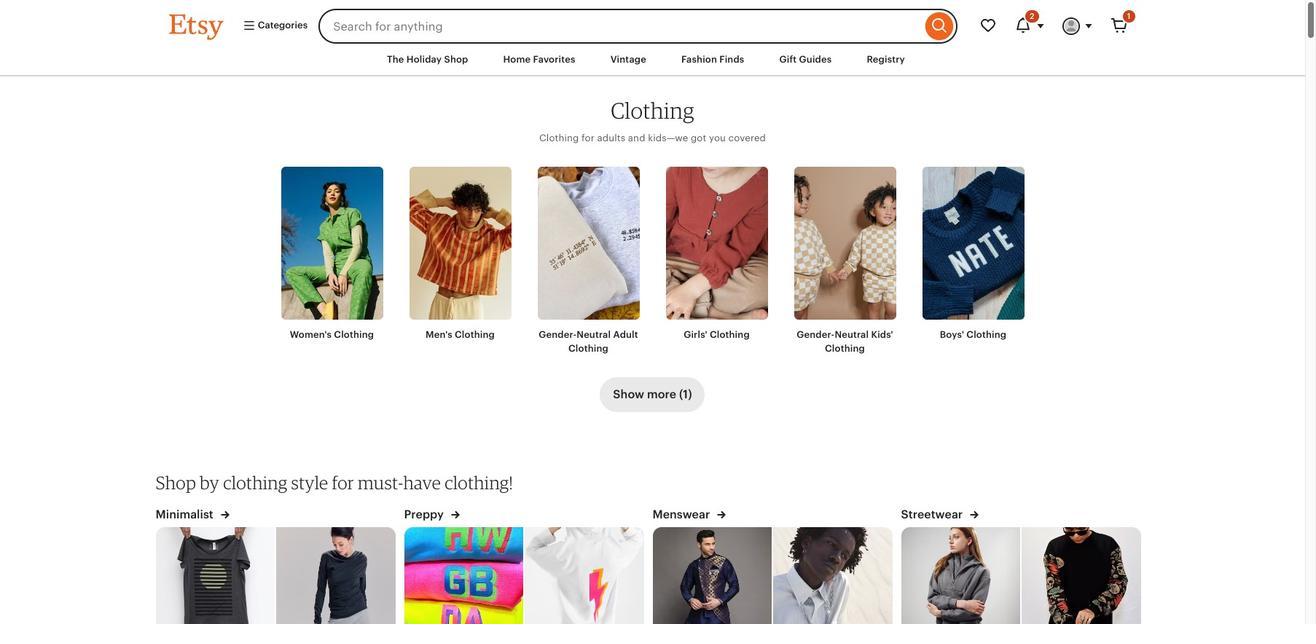 Task type: locate. For each thing, give the bounding box(es) containing it.
women's
[[290, 330, 332, 341]]

0 horizontal spatial gender-
[[539, 330, 577, 341]]

more
[[647, 388, 676, 401]]

kids—we
[[648, 133, 688, 144]]

lightning zip up- white zip up- pink and orange- lightning bolt- cute hoodie- loungewear- gift- comfy- custom- lightning set -preppy -sweat image
[[525, 528, 645, 624]]

boys'
[[940, 330, 964, 341]]

1 horizontal spatial for
[[582, 133, 595, 144]]

for left adults
[[582, 133, 595, 144]]

1 gender- from the left
[[539, 330, 577, 341]]

neutral inside gender-neutral adult clothing
[[577, 330, 611, 341]]

menu bar containing the holiday shop
[[142, 44, 1163, 77]]

shop
[[444, 54, 468, 65], [156, 472, 196, 494]]

for right style
[[332, 472, 354, 494]]

clothing
[[611, 97, 694, 124], [539, 133, 579, 144], [334, 330, 374, 341], [455, 330, 495, 341], [710, 330, 750, 341], [966, 330, 1006, 341], [568, 343, 608, 354], [825, 343, 865, 354]]

1 link
[[1101, 9, 1136, 44]]

fashion
[[681, 54, 717, 65]]

categories banner
[[142, 0, 1163, 44]]

shop right holiday
[[444, 54, 468, 65]]

0 horizontal spatial neutral
[[577, 330, 611, 341]]

shop by clothing style for must-have clothing!
[[156, 472, 513, 494]]

shop inside menu bar
[[444, 54, 468, 65]]

the holiday shop
[[387, 54, 468, 65]]

finds
[[719, 54, 744, 65]]

1 vertical spatial shop
[[156, 472, 196, 494]]

neon shadow block embroidered monogram sweatshirt image
[[403, 528, 523, 624]]

streetwear
[[901, 508, 966, 522]]

preppy
[[404, 508, 447, 522]]

Search for anything text field
[[319, 9, 921, 44]]

show more (1) button
[[600, 377, 705, 412]]

kids'
[[871, 330, 893, 341]]

0 vertical spatial for
[[582, 133, 595, 144]]

1 horizontal spatial shop
[[444, 54, 468, 65]]

menu bar
[[142, 44, 1163, 77]]

2 gender- from the left
[[797, 330, 835, 341]]

show more (1)
[[613, 388, 692, 401]]

neutral inside gender-neutral kids' clothing
[[835, 330, 869, 341]]

registry link
[[856, 47, 916, 73]]

1 vertical spatial for
[[332, 472, 354, 494]]

clothing inside women's clothing link
[[334, 330, 374, 341]]

shop up minimalist
[[156, 472, 196, 494]]

fashion finds
[[681, 54, 744, 65]]

home favorites link
[[492, 47, 586, 73]]

1
[[1127, 12, 1131, 20]]

guides
[[799, 54, 832, 65]]

None search field
[[319, 9, 957, 44]]

0 horizontal spatial shop
[[156, 472, 196, 494]]

1 horizontal spatial gender-
[[797, 330, 835, 341]]

and
[[628, 133, 645, 144]]

2 button
[[1005, 9, 1053, 44]]

fashion finds link
[[670, 47, 755, 73]]

minimalist link
[[156, 507, 229, 528]]

menswear link
[[653, 507, 726, 528]]

home favorites
[[503, 54, 575, 65]]

women's clothing
[[290, 330, 374, 341]]

boys' clothing
[[940, 330, 1006, 341]]

clothing for adults and kids—we got you covered
[[539, 133, 766, 144]]

2 neutral from the left
[[835, 330, 869, 341]]

for
[[582, 133, 595, 144], [332, 472, 354, 494]]

upcycled menswear chain jewelry shirt image
[[773, 528, 893, 624]]

gender- left adult
[[539, 330, 577, 341]]

style
[[291, 472, 328, 494]]

gender- left "kids'"
[[797, 330, 835, 341]]

girls'
[[684, 330, 707, 341]]

0 vertical spatial shop
[[444, 54, 468, 65]]

clothing inside men's clothing link
[[455, 330, 495, 341]]

gender-
[[539, 330, 577, 341], [797, 330, 835, 341]]

gender- inside gender-neutral adult clothing
[[539, 330, 577, 341]]

girls' clothing link
[[666, 167, 768, 342]]

clothing inside girls' clothing link
[[710, 330, 750, 341]]

gift guides
[[779, 54, 832, 65]]

gender-neutral kids' clothing
[[797, 330, 893, 354]]

menswear
[[653, 508, 713, 522]]

neutral left "kids'"
[[835, 330, 869, 341]]

categories button
[[231, 13, 314, 39]]

women's clothing link
[[281, 167, 383, 342]]

preppy link
[[404, 507, 460, 528]]

the
[[387, 54, 404, 65]]

gender- inside gender-neutral kids' clothing
[[797, 330, 835, 341]]

men's clothing
[[426, 330, 495, 341]]

0 horizontal spatial for
[[332, 472, 354, 494]]

neutral left adult
[[577, 330, 611, 341]]

brocade art silk kurta jacket set in navy blue image
[[652, 528, 772, 624]]

minimalist rising sun shirt modern bauhaus inspired graphic tee, handmade clothing gift, striped geometric t-shirt image
[[155, 528, 275, 624]]

clothing inside gender-neutral adult clothing
[[568, 343, 608, 354]]

neutral
[[577, 330, 611, 341], [835, 330, 869, 341]]

clothing inside gender-neutral kids' clothing
[[825, 343, 865, 354]]

categories
[[255, 20, 308, 31]]

have
[[403, 472, 441, 494]]

gift
[[779, 54, 797, 65]]

1 neutral from the left
[[577, 330, 611, 341]]

casual muted blue top / gift for her/ asymmetrical top/ long sleeved draped blouse/ women asymmetrical top by aryasense/ tdrd14mbu image
[[276, 528, 396, 624]]

vg street special design embossed sleeves detail streetwear long sleeve oversize sweatshirt image
[[1022, 528, 1142, 624]]

men's
[[426, 330, 452, 341]]

1 horizontal spatial neutral
[[835, 330, 869, 341]]

vintage
[[610, 54, 646, 65]]



Task type: describe. For each thing, give the bounding box(es) containing it.
minimalist
[[156, 508, 216, 522]]

gender-neutral adult clothing link
[[537, 167, 639, 355]]

gender- for gender-neutral adult clothing
[[539, 330, 577, 341]]

gender-neutral adult clothing
[[539, 330, 638, 354]]

men's clothing link
[[409, 167, 511, 342]]

got
[[691, 133, 706, 144]]

gender- for gender-neutral kids' clothing
[[797, 330, 835, 341]]

neutral for adult
[[577, 330, 611, 341]]

2
[[1030, 12, 1034, 20]]

show
[[613, 388, 644, 401]]

you
[[709, 133, 726, 144]]

adult
[[613, 330, 638, 341]]

vintage link
[[599, 47, 657, 73]]

covered
[[728, 133, 766, 144]]

adults
[[597, 133, 625, 144]]

by
[[200, 472, 219, 494]]

favorites
[[533, 54, 575, 65]]

registry
[[867, 54, 905, 65]]

keith double quarter zip sweatshirt hoodie, grey hoodie, grey quarter zip sweatshirt, streetwear, street fashion image
[[900, 528, 1020, 624]]

gift guides link
[[768, 47, 843, 73]]

neutral for kids'
[[835, 330, 869, 341]]

boys' clothing link
[[922, 167, 1024, 342]]

holiday
[[406, 54, 442, 65]]

clothing inside boys' clothing link
[[966, 330, 1006, 341]]

clothing
[[223, 472, 287, 494]]

must-
[[358, 472, 403, 494]]

girls' clothing
[[684, 330, 750, 341]]

home
[[503, 54, 531, 65]]

the holiday shop link
[[376, 47, 479, 73]]

none search field inside categories 'banner'
[[319, 9, 957, 44]]

clothing!
[[445, 472, 513, 494]]

(1)
[[679, 388, 692, 401]]

streetwear link
[[901, 507, 979, 528]]

gender-neutral kids' clothing link
[[794, 167, 896, 355]]



Task type: vqa. For each thing, say whether or not it's contained in the screenshot.
Shop by clothing style for must-have clothing!
yes



